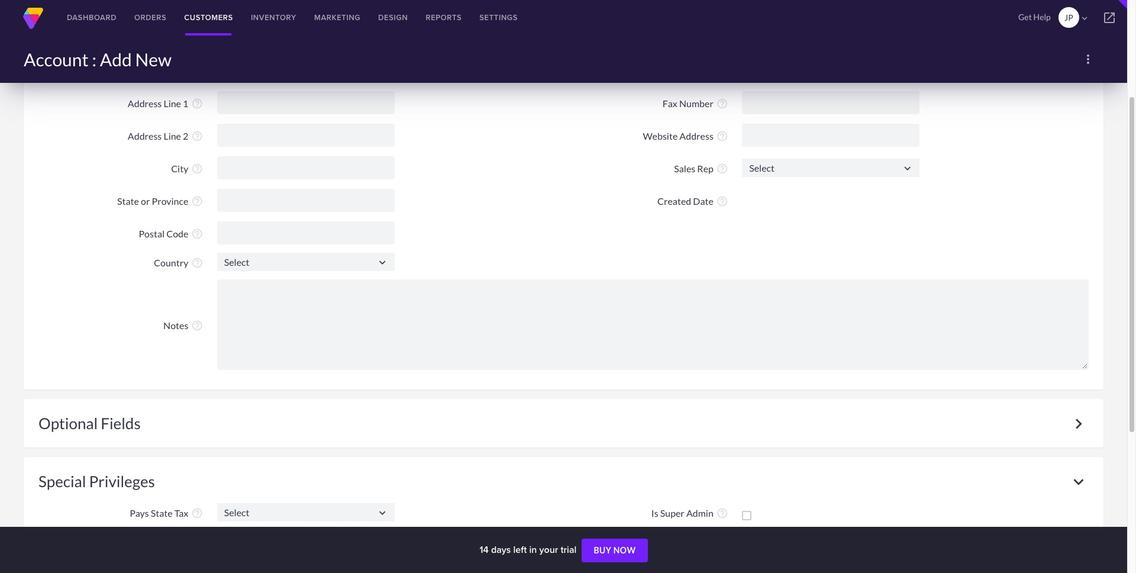 Task type: describe. For each thing, give the bounding box(es) containing it.
buy now link
[[582, 539, 648, 563]]

allow access to private_sections
[[577, 533, 714, 544]]

name for company name help_outline
[[164, 65, 189, 76]]

line for fax number help_outline
[[164, 97, 181, 109]]

expand_more for optional fields
[[1069, 414, 1090, 434]]

company
[[122, 65, 162, 76]]

more_vert
[[1082, 52, 1096, 66]]

help_outline inside website address help_outline
[[717, 130, 729, 142]]

help_outline inside address line 1 help_outline
[[191, 98, 203, 109]]

special privileges
[[38, 472, 155, 491]]

help_outline inside country help_outline
[[191, 257, 203, 269]]

help_outline inside last name help_outline
[[191, 32, 203, 44]]

created date help_outline
[[658, 195, 729, 207]]

name for last name help_outline
[[164, 32, 189, 44]]

help_outline inside state or province help_outline
[[191, 195, 203, 207]]

postal
[[139, 228, 165, 239]]

country
[[154, 257, 189, 268]]

or
[[141, 195, 150, 206]]

company name help_outline
[[122, 65, 203, 77]]

expand_more for special privileges
[[1069, 472, 1090, 492]]

pays state tax help_outline
[[130, 507, 203, 519]]

get help
[[1019, 12, 1052, 22]]

left
[[514, 543, 527, 557]]


[[1080, 13, 1091, 24]]

privileges
[[89, 472, 155, 491]]

help_outline inside fax number help_outline
[[717, 98, 729, 109]]

sales
[[675, 163, 696, 174]]


[[1103, 11, 1117, 25]]

your
[[540, 543, 559, 557]]

help_outline inside city help_outline
[[191, 163, 203, 175]]

buy now
[[594, 545, 636, 556]]

from
[[654, 562, 676, 573]]

14
[[480, 543, 489, 557]]

city
[[171, 163, 189, 174]]

phone number help_outline
[[651, 65, 729, 77]]

allow
[[577, 533, 601, 544]]

to
[[633, 533, 643, 544]]

new
[[135, 49, 172, 70]]

marketing
[[314, 12, 361, 23]]

buy
[[594, 545, 612, 556]]

created
[[658, 195, 692, 206]]

days
[[491, 543, 511, 557]]

 for pays state tax
[[376, 507, 389, 519]]

state inside state or province help_outline
[[117, 195, 139, 206]]

help_outline inside the notes help_outline
[[191, 320, 203, 331]]

rep
[[698, 163, 714, 174]]

province
[[152, 195, 189, 206]]

last name help_outline
[[145, 32, 203, 44]]

jp
[[1065, 12, 1074, 23]]

inventory
[[251, 12, 297, 23]]

postal code help_outline
[[139, 228, 203, 240]]

customers
[[184, 12, 233, 23]]

in
[[530, 543, 537, 557]]



Task type: locate. For each thing, give the bounding box(es) containing it.
1 vertical spatial number
[[680, 97, 714, 109]]

1 name from the top
[[164, 32, 189, 44]]

help_outline right 2 on the top of the page
[[191, 130, 203, 142]]

address line 2 help_outline
[[128, 130, 203, 142]]

pays
[[130, 507, 149, 518]]

help_outline down phone number help_outline
[[717, 98, 729, 109]]

number inside fax number help_outline
[[680, 97, 714, 109]]

help_outline inside pays state tax help_outline
[[191, 507, 203, 519]]

None text field
[[217, 91, 395, 114], [743, 124, 920, 147], [217, 156, 395, 179], [743, 159, 920, 177], [217, 189, 395, 212], [217, 503, 395, 522], [217, 91, 395, 114], [743, 124, 920, 147], [217, 156, 395, 179], [743, 159, 920, 177], [217, 189, 395, 212], [217, 503, 395, 522]]

0 horizontal spatial state
[[117, 195, 139, 206]]

None text field
[[743, 91, 920, 114], [217, 124, 395, 147], [217, 221, 395, 245], [217, 253, 395, 271], [217, 280, 1090, 370], [743, 91, 920, 114], [217, 124, 395, 147], [217, 221, 395, 245], [217, 253, 395, 271], [217, 280, 1090, 370]]

address for website address help_outline
[[128, 130, 162, 141]]

notes
[[163, 319, 189, 331]]

line left 2 on the top of the page
[[164, 130, 181, 141]]

number inside phone number help_outline
[[680, 65, 714, 76]]

2 line from the top
[[164, 130, 181, 141]]

address inside website address help_outline
[[680, 130, 714, 141]]

settings
[[480, 12, 518, 23]]


[[902, 162, 914, 175], [376, 256, 389, 269], [376, 507, 389, 519]]

help_outline
[[191, 32, 203, 44], [191, 65, 203, 77], [717, 65, 729, 77], [191, 98, 203, 109], [717, 98, 729, 109], [191, 130, 203, 142], [717, 130, 729, 142], [191, 163, 203, 175], [717, 163, 729, 175], [191, 195, 203, 207], [717, 195, 729, 207], [191, 228, 203, 240], [191, 257, 203, 269], [191, 320, 203, 331], [191, 507, 203, 519], [717, 507, 729, 519]]

account
[[24, 49, 89, 70]]

1
[[183, 97, 189, 109]]

2
[[183, 130, 189, 141]]

name down last name help_outline
[[164, 65, 189, 76]]

website address help_outline
[[643, 130, 729, 142]]

fax
[[663, 97, 678, 109]]

date
[[694, 195, 714, 206]]

state left tax at the left bottom of the page
[[151, 507, 173, 518]]

rewards
[[678, 562, 714, 573]]

help_outline right notes at the bottom left of page
[[191, 320, 203, 331]]

design
[[379, 12, 408, 23]]

help_outline inside address line 2 help_outline
[[191, 130, 203, 142]]

address inside address line 1 help_outline
[[128, 97, 162, 109]]

help_outline right "date"
[[717, 195, 729, 207]]

0 vertical spatial line
[[164, 97, 181, 109]]

line for website address help_outline
[[164, 130, 181, 141]]

help_outline right tax at the left bottom of the page
[[191, 507, 203, 519]]

state
[[117, 195, 139, 206], [151, 507, 173, 518]]

get
[[1019, 12, 1033, 22]]

state or province help_outline
[[117, 195, 203, 207]]

help_outline right 1
[[191, 98, 203, 109]]

1 horizontal spatial state
[[151, 507, 173, 518]]

orders
[[134, 12, 167, 23]]

country help_outline
[[154, 257, 203, 269]]

 for country
[[376, 256, 389, 269]]

fax number help_outline
[[663, 97, 729, 109]]

2 vertical spatial 
[[376, 507, 389, 519]]

help_outline down 'customers'
[[191, 32, 203, 44]]

removed from rewards
[[613, 562, 714, 573]]

number for 1
[[680, 97, 714, 109]]

state inside pays state tax help_outline
[[151, 507, 173, 518]]

line left 1
[[164, 97, 181, 109]]

is
[[652, 507, 659, 518]]

help_outline inside company name help_outline
[[191, 65, 203, 77]]

tax
[[175, 507, 189, 518]]

super
[[661, 507, 685, 518]]

help_outline inside the is super admin help_outline
[[717, 507, 729, 519]]

trial
[[561, 543, 577, 557]]

1 number from the top
[[680, 65, 714, 76]]

address down company
[[128, 97, 162, 109]]

is super admin help_outline
[[652, 507, 729, 519]]

2 number from the top
[[680, 97, 714, 109]]

help_outline right city
[[191, 163, 203, 175]]

help_outline right province
[[191, 195, 203, 207]]

2 expand_more from the top
[[1069, 472, 1090, 492]]

 link
[[1093, 0, 1128, 36]]

sales rep help_outline
[[675, 163, 729, 175]]

optional fields
[[38, 414, 141, 433]]

help_outline right code
[[191, 228, 203, 240]]

help_outline up fax number help_outline
[[717, 65, 729, 77]]

address down fax number help_outline
[[680, 130, 714, 141]]

2 name from the top
[[164, 65, 189, 76]]

name
[[164, 32, 189, 44], [164, 65, 189, 76]]

1 vertical spatial line
[[164, 130, 181, 141]]

0 vertical spatial expand_more
[[1069, 414, 1090, 434]]

name right 'last'
[[164, 32, 189, 44]]

number for help_outline
[[680, 65, 714, 76]]

reports
[[426, 12, 462, 23]]

help_outline inside created date help_outline
[[717, 195, 729, 207]]

access
[[603, 533, 632, 544]]

number right phone
[[680, 65, 714, 76]]

1 line from the top
[[164, 97, 181, 109]]

1 vertical spatial name
[[164, 65, 189, 76]]

1 expand_more from the top
[[1069, 414, 1090, 434]]

phone
[[651, 65, 678, 76]]

line inside address line 1 help_outline
[[164, 97, 181, 109]]

number right fax
[[680, 97, 714, 109]]

add
[[100, 49, 132, 70]]

address inside address line 2 help_outline
[[128, 130, 162, 141]]

name inside last name help_outline
[[164, 32, 189, 44]]

help_outline right rep
[[717, 163, 729, 175]]

address
[[128, 97, 162, 109], [128, 130, 162, 141], [680, 130, 714, 141]]

private_sections
[[645, 533, 714, 544]]

help_outline right the admin
[[717, 507, 729, 519]]

0 vertical spatial number
[[680, 65, 714, 76]]

special
[[38, 472, 86, 491]]

admin
[[687, 507, 714, 518]]

14 days left in your trial
[[480, 543, 579, 557]]

dashboard link
[[58, 0, 126, 36]]

0 vertical spatial state
[[117, 195, 139, 206]]

address down address line 1 help_outline
[[128, 130, 162, 141]]

help_outline inside postal code help_outline
[[191, 228, 203, 240]]

last
[[145, 32, 162, 44]]

help_outline down last name help_outline
[[191, 65, 203, 77]]

1 vertical spatial expand_more
[[1069, 472, 1090, 492]]

address for fax number help_outline
[[128, 97, 162, 109]]

help_outline right country
[[191, 257, 203, 269]]

address line 1 help_outline
[[128, 97, 203, 109]]

fields
[[101, 414, 141, 433]]

1 vertical spatial state
[[151, 507, 173, 518]]

help_outline inside sales rep help_outline
[[717, 163, 729, 175]]

website
[[643, 130, 678, 141]]

help_outline up sales rep help_outline
[[717, 130, 729, 142]]

account : add new
[[24, 49, 172, 70]]

removed
[[613, 562, 652, 573]]

help_outline inside phone number help_outline
[[717, 65, 729, 77]]

line
[[164, 97, 181, 109], [164, 130, 181, 141]]

code
[[167, 228, 189, 239]]

0 vertical spatial name
[[164, 32, 189, 44]]

number
[[680, 65, 714, 76], [680, 97, 714, 109]]

expand_more
[[1069, 414, 1090, 434], [1069, 472, 1090, 492]]

more_vert button
[[1077, 47, 1101, 71]]

city help_outline
[[171, 163, 203, 175]]

state left or
[[117, 195, 139, 206]]

line inside address line 2 help_outline
[[164, 130, 181, 141]]

help
[[1034, 12, 1052, 22]]

:
[[92, 49, 97, 70]]

dashboard
[[67, 12, 117, 23]]

notes help_outline
[[163, 319, 203, 331]]

0 vertical spatial 
[[902, 162, 914, 175]]

optional
[[38, 414, 98, 433]]

name inside company name help_outline
[[164, 65, 189, 76]]

now
[[614, 545, 636, 556]]

1 vertical spatial 
[[376, 256, 389, 269]]



Task type: vqa. For each thing, say whether or not it's contained in the screenshot.
'draghandle__icon'
no



